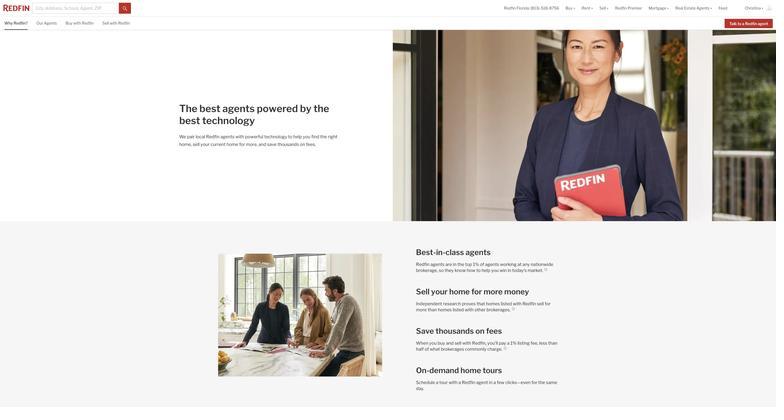 Task type: vqa. For each thing, say whether or not it's contained in the screenshot.
The Redfin inside the Redfin Premier "button"
yes



Task type: describe. For each thing, give the bounding box(es) containing it.
agents inside 'the best agents powered by the best technology'
[[222, 103, 255, 115]]

1 horizontal spatial thousands
[[436, 326, 474, 336]]

pay
[[499, 341, 506, 346]]

sell inside when you buy and sell with redfin, you'll pay a 1% listing fee, less than half of what brokerages commonly charge.
[[455, 341, 461, 346]]

find
[[311, 134, 319, 139]]

technology for best
[[202, 115, 255, 127]]

sell inside independent research proves that homes listed with redfin sell for more than homes listed with other brokerages.
[[537, 301, 544, 306]]

nationwide
[[531, 262, 553, 267]]

powered
[[257, 103, 298, 115]]

charge.
[[487, 347, 502, 352]]

save thousands on fees
[[416, 326, 502, 336]]

schedule
[[416, 380, 435, 385]]

redfin inside independent research proves that homes listed with redfin sell for more than homes listed with other brokerages.
[[523, 301, 536, 306]]

and inside we pair local redfin agents with powerful technology to help you find the right home, sell your current home for more, and save thousands on fees.
[[259, 142, 266, 147]]

redfin down christina
[[745, 21, 757, 26]]

how
[[467, 268, 475, 273]]

the inside redfin agents are in the top 1% of agents working at any nationwide brokerage, so they know how to help you win in today's market.
[[457, 262, 464, 267]]

and inside when you buy and sell with redfin, you'll pay a 1% listing fee, less than half of what brokerages commonly charge.
[[446, 341, 454, 346]]

by
[[300, 103, 311, 115]]

redfin inside redfin agents are in the top 1% of agents working at any nationwide brokerage, so they know how to help you win in today's market.
[[416, 262, 430, 267]]

for inside schedule a tour with a redfin agent in a few clicks—even for the same day.
[[532, 380, 537, 385]]

a inside when you buy and sell with redfin, you'll pay a 1% listing fee, less than half of what brokerages commonly charge.
[[507, 341, 510, 346]]

redfin inside schedule a tour with a redfin agent in a few clicks—even for the same day.
[[462, 380, 475, 385]]

the inside we pair local redfin agents with powerful technology to help you find the right home, sell your current home for more, and save thousands on fees.
[[320, 134, 327, 139]]

with inside when you buy and sell with redfin, you'll pay a 1% listing fee, less than half of what brokerages commonly charge.
[[462, 341, 471, 346]]

sell inside we pair local redfin agents with powerful technology to help you find the right home, sell your current home for more, and save thousands on fees.
[[193, 142, 200, 147]]

real
[[675, 6, 683, 10]]

your inside we pair local redfin agents with powerful technology to help you find the right home, sell your current home for more, and save thousands on fees.
[[201, 142, 210, 147]]

more,
[[246, 142, 258, 147]]

research
[[443, 301, 461, 306]]

our
[[36, 21, 43, 25]]

in-
[[436, 248, 446, 257]]

sell with redfin
[[102, 21, 130, 25]]

0 vertical spatial homes
[[486, 301, 500, 306]]

8756
[[549, 6, 559, 10]]

rent
[[582, 6, 590, 10]]

a left tour
[[436, 380, 438, 385]]

market.
[[528, 268, 543, 273]]

mortgage ▾ button
[[645, 0, 672, 16]]

in inside schedule a tour with a redfin agent in a few clicks—even for the same day.
[[489, 380, 493, 385]]

best-
[[416, 248, 436, 257]]

the
[[179, 103, 197, 115]]

powerful
[[245, 134, 263, 139]]

mortgage ▾
[[649, 6, 669, 10]]

brokerages.
[[487, 307, 511, 312]]

you'll
[[487, 341, 498, 346]]

on inside we pair local redfin agents with powerful technology to help you find the right home, sell your current home for more, and save thousands on fees.
[[300, 142, 305, 147]]

feed button
[[715, 0, 742, 16]]

a inside button
[[742, 21, 744, 26]]

buy
[[438, 341, 445, 346]]

they
[[445, 268, 454, 273]]

on-
[[416, 366, 429, 375]]

premier
[[628, 6, 642, 10]]

sell for sell ▾
[[599, 6, 606, 10]]

buy with redfin
[[66, 21, 94, 25]]

submit search image
[[123, 6, 127, 11]]

few
[[497, 380, 504, 385]]

to inside redfin agents are in the top 1% of agents working at any nationwide brokerage, so they know how to help you win in today's market.
[[476, 268, 481, 273]]

sell ▾ button
[[599, 0, 609, 16]]

save
[[416, 326, 434, 336]]

on-demand home tours
[[416, 366, 502, 375]]

schedule a tour with a redfin agent in a few clicks—even for the same day.
[[416, 380, 557, 391]]

when you buy and sell with redfin, you'll pay a 1% listing fee, less than half of what brokerages commonly charge.
[[416, 341, 557, 352]]

1% inside redfin agents are in the top 1% of agents working at any nationwide brokerage, so they know how to help you win in today's market.
[[473, 262, 479, 267]]

▾ for mortgage ▾
[[667, 6, 669, 10]]

buy for buy with redfin
[[66, 21, 73, 25]]

redfin premier
[[615, 6, 642, 10]]

brokerage,
[[416, 268, 438, 273]]

we
[[179, 134, 186, 139]]

agent inside schedule a tour with a redfin agent in a few clicks—even for the same day.
[[476, 380, 488, 385]]

florida:
[[517, 6, 530, 10]]

independent
[[416, 301, 442, 306]]

thousands inside we pair local redfin agents with powerful technology to help you find the right home, sell your current home for more, and save thousands on fees.
[[278, 142, 299, 147]]

sell ▾ button
[[596, 0, 612, 16]]

sell with redfin link
[[102, 17, 130, 29]]

working
[[500, 262, 517, 267]]

today's
[[512, 268, 527, 273]]

clicks—even
[[505, 380, 531, 385]]

mortgage ▾ button
[[649, 0, 669, 16]]

the inside schedule a tour with a redfin agent in a few clicks—even for the same day.
[[538, 380, 545, 385]]

buy ▾ button
[[566, 0, 575, 16]]

why
[[4, 21, 13, 25]]

518-
[[541, 6, 549, 10]]

real estate agents ▾
[[675, 6, 712, 10]]

top
[[465, 262, 472, 267]]

0 horizontal spatial in
[[453, 262, 457, 267]]

rent ▾ button
[[582, 0, 593, 16]]

our agents
[[36, 21, 57, 25]]

disclaimer image for for
[[512, 307, 515, 311]]

other
[[475, 307, 486, 312]]

independent research proves that homes listed with redfin sell for more than homes listed with other brokerages.
[[416, 301, 551, 312]]

1 vertical spatial on
[[475, 326, 485, 336]]

agent inside button
[[758, 21, 768, 26]]

disclaimer image for working
[[544, 268, 548, 271]]

buy ▾
[[566, 6, 575, 10]]

brokerages
[[441, 347, 464, 352]]

fees
[[486, 326, 502, 336]]

why redfin? link
[[4, 17, 28, 29]]

talk
[[729, 21, 737, 26]]

▾ for buy ▾
[[573, 6, 575, 10]]

(813)-
[[530, 6, 541, 10]]

▾ for christina ▾
[[762, 6, 763, 10]]

buy ▾ button
[[562, 0, 578, 16]]

agents inside dropdown button
[[697, 6, 709, 10]]

what
[[430, 347, 440, 352]]

right
[[328, 134, 338, 139]]

talk to a redfin agent
[[729, 21, 768, 26]]

1 horizontal spatial your
[[431, 287, 448, 296]]

of inside redfin agents are in the top 1% of agents working at any nationwide brokerage, so they know how to help you win in today's market.
[[480, 262, 484, 267]]

christina
[[745, 6, 761, 10]]

proves
[[462, 301, 476, 306]]

best up pair
[[179, 115, 200, 127]]

you inside when you buy and sell with redfin, you'll pay a 1% listing fee, less than half of what brokerages commonly charge.
[[429, 341, 437, 346]]

agents inside we pair local redfin agents with powerful technology to help you find the right home, sell your current home for more, and save thousands on fees.
[[220, 134, 234, 139]]

real estate agents ▾ button
[[672, 0, 715, 16]]

redfin,
[[472, 341, 486, 346]]



Task type: locate. For each thing, give the bounding box(es) containing it.
with inside schedule a tour with a redfin agent in a few clicks—even for the same day.
[[449, 380, 458, 385]]

buy inside dropdown button
[[566, 6, 573, 10]]

in
[[453, 262, 457, 267], [508, 268, 511, 273], [489, 380, 493, 385]]

help right how
[[482, 268, 490, 273]]

0 horizontal spatial than
[[428, 307, 437, 312]]

1 horizontal spatial to
[[476, 268, 481, 273]]

redfin up current
[[206, 134, 220, 139]]

in down working
[[508, 268, 511, 273]]

▾ right mortgage
[[667, 6, 669, 10]]

▾ right christina
[[762, 6, 763, 10]]

2 vertical spatial in
[[489, 380, 493, 385]]

save
[[267, 142, 277, 147]]

the right by
[[314, 103, 329, 115]]

sell inside sell ▾ dropdown button
[[599, 6, 606, 10]]

disclaimer image down pay
[[504, 347, 507, 350]]

1 horizontal spatial help
[[482, 268, 490, 273]]

to left find
[[288, 134, 292, 139]]

▾ for rent ▾
[[591, 6, 593, 10]]

on left fees.
[[300, 142, 305, 147]]

0 vertical spatial listed
[[501, 301, 512, 306]]

buy down the city, address, school, agent, zip search field
[[66, 21, 73, 25]]

0 vertical spatial agent
[[758, 21, 768, 26]]

thousands up buy
[[436, 326, 474, 336]]

1 horizontal spatial and
[[446, 341, 454, 346]]

redfin inside we pair local redfin agents with powerful technology to help you find the right home, sell your current home for more, and save thousands on fees.
[[206, 134, 220, 139]]

your down local
[[201, 142, 210, 147]]

home left tours
[[461, 366, 481, 375]]

1 vertical spatial disclaimer image
[[512, 307, 515, 311]]

1 vertical spatial buy
[[66, 21, 73, 25]]

0 horizontal spatial thousands
[[278, 142, 299, 147]]

1% right top
[[473, 262, 479, 267]]

win
[[500, 268, 507, 273]]

technology inside 'the best agents powered by the best technology'
[[202, 115, 255, 127]]

with inside we pair local redfin agents with powerful technology to help you find the right home, sell your current home for more, and save thousands on fees.
[[235, 134, 244, 139]]

1 vertical spatial agent
[[476, 380, 488, 385]]

home up research
[[449, 287, 470, 296]]

redfin left florida:
[[504, 6, 516, 10]]

2 horizontal spatial you
[[491, 268, 499, 273]]

you up 'what'
[[429, 341, 437, 346]]

sell right rent ▾
[[599, 6, 606, 10]]

to inside talk to a redfin agent button
[[738, 21, 741, 26]]

than inside independent research proves that homes listed with redfin sell for more than homes listed with other brokerages.
[[428, 307, 437, 312]]

sell up the independent
[[416, 287, 430, 296]]

0 vertical spatial on
[[300, 142, 305, 147]]

4 ▾ from the left
[[667, 6, 669, 10]]

technology up current
[[202, 115, 255, 127]]

redfin premier button
[[612, 0, 645, 16]]

0 vertical spatial home
[[227, 142, 238, 147]]

than inside when you buy and sell with redfin, you'll pay a 1% listing fee, less than half of what brokerages commonly charge.
[[548, 341, 557, 346]]

redfin florida: (813)-518-8756
[[504, 6, 559, 10]]

2 horizontal spatial sell
[[599, 6, 606, 10]]

3 ▾ from the left
[[607, 6, 609, 10]]

the best agents powered by the best technology
[[179, 103, 329, 127]]

2 vertical spatial sell
[[455, 341, 461, 346]]

0 vertical spatial than
[[428, 307, 437, 312]]

the
[[314, 103, 329, 115], [320, 134, 327, 139], [457, 262, 464, 267], [538, 380, 545, 385]]

tours
[[483, 366, 502, 375]]

more up that
[[484, 287, 503, 296]]

why redfin?
[[4, 21, 28, 25]]

thousands right save
[[278, 142, 299, 147]]

1 vertical spatial agents
[[44, 21, 57, 25]]

your up the independent
[[431, 287, 448, 296]]

▾
[[573, 6, 575, 10], [591, 6, 593, 10], [607, 6, 609, 10], [667, 6, 669, 10], [710, 6, 712, 10], [762, 6, 763, 10]]

talk to a redfin agent button
[[725, 19, 773, 28]]

1 vertical spatial thousands
[[436, 326, 474, 336]]

agents right estate
[[697, 6, 709, 10]]

1 vertical spatial of
[[425, 347, 429, 352]]

current
[[211, 142, 226, 147]]

1 horizontal spatial on
[[475, 326, 485, 336]]

0 horizontal spatial you
[[303, 134, 310, 139]]

0 vertical spatial sell
[[193, 142, 200, 147]]

than right the less on the bottom right of page
[[548, 341, 557, 346]]

0 horizontal spatial help
[[293, 134, 302, 139]]

0 vertical spatial thousands
[[278, 142, 299, 147]]

pair
[[187, 134, 195, 139]]

1 horizontal spatial technology
[[264, 134, 287, 139]]

home right current
[[227, 142, 238, 147]]

money
[[504, 287, 529, 296]]

fees.
[[306, 142, 316, 147]]

0 horizontal spatial sell
[[193, 142, 200, 147]]

2 ▾ from the left
[[591, 6, 593, 10]]

real estate agents ▾ link
[[675, 0, 712, 16]]

0 horizontal spatial technology
[[202, 115, 255, 127]]

day.
[[416, 386, 424, 391]]

the up know
[[457, 262, 464, 267]]

buy
[[566, 6, 573, 10], [66, 21, 73, 25]]

to right the talk
[[738, 21, 741, 26]]

0 vertical spatial disclaimer image
[[544, 268, 548, 271]]

1 horizontal spatial homes
[[486, 301, 500, 306]]

help left find
[[293, 134, 302, 139]]

1 vertical spatial sell
[[537, 301, 544, 306]]

1 vertical spatial technology
[[264, 134, 287, 139]]

0 vertical spatial and
[[259, 142, 266, 147]]

2 vertical spatial to
[[476, 268, 481, 273]]

0 vertical spatial help
[[293, 134, 302, 139]]

your
[[201, 142, 210, 147], [431, 287, 448, 296]]

redfin?
[[14, 21, 28, 25]]

a woman walking down the stairs image
[[393, 30, 776, 221]]

agents right our
[[44, 21, 57, 25]]

6 ▾ from the left
[[762, 6, 763, 10]]

▾ left the 'rent'
[[573, 6, 575, 10]]

home,
[[179, 142, 192, 147]]

redfin agent with two customers talking at a kitchen table image
[[218, 254, 382, 377]]

disclaimer image
[[544, 268, 548, 271], [512, 307, 515, 311], [504, 347, 507, 350]]

1 vertical spatial listed
[[453, 307, 464, 312]]

1 vertical spatial sell
[[102, 21, 109, 25]]

1 vertical spatial homes
[[438, 307, 452, 312]]

agent down "christina ▾"
[[758, 21, 768, 26]]

0 horizontal spatial of
[[425, 347, 429, 352]]

0 vertical spatial agents
[[697, 6, 709, 10]]

and left save
[[259, 142, 266, 147]]

so
[[439, 268, 444, 273]]

sell for sell your home for more money
[[416, 287, 430, 296]]

1 horizontal spatial in
[[489, 380, 493, 385]]

2 vertical spatial sell
[[416, 287, 430, 296]]

you left find
[[303, 134, 310, 139]]

0 vertical spatial of
[[480, 262, 484, 267]]

2 vertical spatial home
[[461, 366, 481, 375]]

same
[[546, 380, 557, 385]]

disclaimer image for a
[[504, 347, 507, 350]]

in left few
[[489, 380, 493, 385]]

less
[[539, 341, 547, 346]]

0 horizontal spatial your
[[201, 142, 210, 147]]

a right pay
[[507, 341, 510, 346]]

1 vertical spatial to
[[288, 134, 292, 139]]

5 ▾ from the left
[[710, 6, 712, 10]]

0 vertical spatial you
[[303, 134, 310, 139]]

we pair local redfin agents with powerful technology to help you find the right home, sell your current home for more, and save thousands on fees.
[[179, 134, 338, 147]]

redfin down submit search image
[[118, 21, 130, 25]]

best-in-class agents
[[416, 248, 491, 257]]

1 horizontal spatial sell
[[416, 287, 430, 296]]

2 horizontal spatial sell
[[537, 301, 544, 306]]

1 horizontal spatial listed
[[501, 301, 512, 306]]

1 vertical spatial more
[[416, 307, 427, 312]]

on
[[300, 142, 305, 147], [475, 326, 485, 336]]

home for on-
[[461, 366, 481, 375]]

that
[[477, 301, 485, 306]]

1 horizontal spatial more
[[484, 287, 503, 296]]

1 horizontal spatial buy
[[566, 6, 573, 10]]

0 horizontal spatial disclaimer image
[[504, 347, 507, 350]]

technology for powerful
[[264, 134, 287, 139]]

1 horizontal spatial agents
[[697, 6, 709, 10]]

buy with redfin link
[[66, 17, 94, 29]]

1% left listing at the bottom right
[[510, 341, 517, 346]]

0 vertical spatial more
[[484, 287, 503, 296]]

a right the talk
[[742, 21, 744, 26]]

▾ right rent ▾
[[607, 6, 609, 10]]

1 horizontal spatial you
[[429, 341, 437, 346]]

rent ▾
[[582, 6, 593, 10]]

0 horizontal spatial more
[[416, 307, 427, 312]]

2 horizontal spatial to
[[738, 21, 741, 26]]

listing
[[517, 341, 530, 346]]

sell for sell with redfin
[[102, 21, 109, 25]]

listed down research
[[453, 307, 464, 312]]

help inside we pair local redfin agents with powerful technology to help you find the right home, sell your current home for more, and save thousands on fees.
[[293, 134, 302, 139]]

2 vertical spatial disclaimer image
[[504, 347, 507, 350]]

homes up the brokerages.
[[486, 301, 500, 306]]

a down "on-demand home tours"
[[458, 380, 461, 385]]

of right the half
[[425, 347, 429, 352]]

1 vertical spatial and
[[446, 341, 454, 346]]

0 horizontal spatial sell
[[102, 21, 109, 25]]

0 horizontal spatial on
[[300, 142, 305, 147]]

to
[[738, 21, 741, 26], [288, 134, 292, 139], [476, 268, 481, 273]]

1 horizontal spatial than
[[548, 341, 557, 346]]

redfin up 'brokerage,'
[[416, 262, 430, 267]]

0 vertical spatial your
[[201, 142, 210, 147]]

0 vertical spatial in
[[453, 262, 457, 267]]

help inside redfin agents are in the top 1% of agents working at any nationwide brokerage, so they know how to help you win in today's market.
[[482, 268, 490, 273]]

1 vertical spatial 1%
[[510, 341, 517, 346]]

more inside independent research proves that homes listed with redfin sell for more than homes listed with other brokerages.
[[416, 307, 427, 312]]

buy right the 8756
[[566, 6, 573, 10]]

0 horizontal spatial agents
[[44, 21, 57, 25]]

1 horizontal spatial agent
[[758, 21, 768, 26]]

christina ▾
[[745, 6, 763, 10]]

1% inside when you buy and sell with redfin, you'll pay a 1% listing fee, less than half of what brokerages commonly charge.
[[510, 341, 517, 346]]

sell right buy with redfin
[[102, 21, 109, 25]]

and
[[259, 142, 266, 147], [446, 341, 454, 346]]

1 vertical spatial home
[[449, 287, 470, 296]]

1 vertical spatial help
[[482, 268, 490, 273]]

1 horizontal spatial 1%
[[510, 341, 517, 346]]

sell your home for more money
[[416, 287, 529, 296]]

2 horizontal spatial in
[[508, 268, 511, 273]]

0 horizontal spatial to
[[288, 134, 292, 139]]

0 vertical spatial buy
[[566, 6, 573, 10]]

and up the brokerages
[[446, 341, 454, 346]]

for inside independent research proves that homes listed with redfin sell for more than homes listed with other brokerages.
[[545, 301, 551, 306]]

redfin
[[504, 6, 516, 10], [615, 6, 627, 10], [82, 21, 94, 25], [118, 21, 130, 25], [745, 21, 757, 26], [206, 134, 220, 139], [416, 262, 430, 267], [523, 301, 536, 306], [462, 380, 475, 385]]

1 horizontal spatial sell
[[455, 341, 461, 346]]

demand
[[429, 366, 459, 375]]

redfin down "on-demand home tours"
[[462, 380, 475, 385]]

City, Address, School, Agent, ZIP search field
[[33, 3, 119, 14]]

with
[[73, 21, 81, 25], [110, 21, 117, 25], [235, 134, 244, 139], [513, 301, 522, 306], [465, 307, 474, 312], [462, 341, 471, 346], [449, 380, 458, 385]]

disclaimer image down nationwide
[[544, 268, 548, 271]]

you inside redfin agents are in the top 1% of agents working at any nationwide brokerage, so they know how to help you win in today's market.
[[491, 268, 499, 273]]

homes
[[486, 301, 500, 306], [438, 307, 452, 312]]

0 horizontal spatial buy
[[66, 21, 73, 25]]

the inside 'the best agents powered by the best technology'
[[314, 103, 329, 115]]

2 vertical spatial you
[[429, 341, 437, 346]]

than down the independent
[[428, 307, 437, 312]]

the right find
[[320, 134, 327, 139]]

listed up the brokerages.
[[501, 301, 512, 306]]

home for sell
[[449, 287, 470, 296]]

0 horizontal spatial 1%
[[473, 262, 479, 267]]

▾ left feed on the right top of the page
[[710, 6, 712, 10]]

on up redfin,
[[475, 326, 485, 336]]

a
[[742, 21, 744, 26], [507, 341, 510, 346], [436, 380, 438, 385], [458, 380, 461, 385], [493, 380, 496, 385]]

1 vertical spatial you
[[491, 268, 499, 273]]

0 vertical spatial technology
[[202, 115, 255, 127]]

1 ▾ from the left
[[573, 6, 575, 10]]

disclaimer image right the brokerages.
[[512, 307, 515, 311]]

you left win
[[491, 268, 499, 273]]

redfin down money
[[523, 301, 536, 306]]

the left same in the right of the page
[[538, 380, 545, 385]]

best right the
[[199, 103, 220, 115]]

to inside we pair local redfin agents with powerful technology to help you find the right home, sell your current home for more, and save thousands on fees.
[[288, 134, 292, 139]]

estate
[[684, 6, 696, 10]]

thousands
[[278, 142, 299, 147], [436, 326, 474, 336]]

our agents link
[[36, 17, 57, 29]]

1 vertical spatial than
[[548, 341, 557, 346]]

0 vertical spatial 1%
[[473, 262, 479, 267]]

redfin agents are in the top 1% of agents working at any nationwide brokerage, so they know how to help you win in today's market.
[[416, 262, 553, 273]]

commonly
[[465, 347, 486, 352]]

0 horizontal spatial homes
[[438, 307, 452, 312]]

technology
[[202, 115, 255, 127], [264, 134, 287, 139]]

local
[[196, 134, 205, 139]]

1 horizontal spatial of
[[480, 262, 484, 267]]

mortgage
[[649, 6, 666, 10]]

0 horizontal spatial listed
[[453, 307, 464, 312]]

more down the independent
[[416, 307, 427, 312]]

0 vertical spatial sell
[[599, 6, 606, 10]]

are
[[445, 262, 452, 267]]

for inside we pair local redfin agents with powerful technology to help you find the right home, sell your current home for more, and save thousands on fees.
[[239, 142, 245, 147]]

you inside we pair local redfin agents with powerful technology to help you find the right home, sell your current home for more, and save thousands on fees.
[[303, 134, 310, 139]]

0 horizontal spatial agent
[[476, 380, 488, 385]]

any
[[523, 262, 530, 267]]

more
[[484, 287, 503, 296], [416, 307, 427, 312]]

in right are
[[453, 262, 457, 267]]

home
[[227, 142, 238, 147], [449, 287, 470, 296], [461, 366, 481, 375]]

homes down research
[[438, 307, 452, 312]]

▾ for sell ▾
[[607, 6, 609, 10]]

sell ▾
[[599, 6, 609, 10]]

2 horizontal spatial disclaimer image
[[544, 268, 548, 271]]

of right top
[[480, 262, 484, 267]]

agent
[[758, 21, 768, 26], [476, 380, 488, 385]]

1 vertical spatial your
[[431, 287, 448, 296]]

know
[[455, 268, 466, 273]]

0 vertical spatial to
[[738, 21, 741, 26]]

home inside we pair local redfin agents with powerful technology to help you find the right home, sell your current home for more, and save thousands on fees.
[[227, 142, 238, 147]]

1 vertical spatial in
[[508, 268, 511, 273]]

a left few
[[493, 380, 496, 385]]

▾ right the 'rent'
[[591, 6, 593, 10]]

technology up save
[[264, 134, 287, 139]]

of inside when you buy and sell with redfin, you'll pay a 1% listing fee, less than half of what brokerages commonly charge.
[[425, 347, 429, 352]]

redfin down the city, address, school, agent, zip search field
[[82, 21, 94, 25]]

fee,
[[531, 341, 538, 346]]

class
[[446, 248, 464, 257]]

buy for buy ▾
[[566, 6, 573, 10]]

0 horizontal spatial and
[[259, 142, 266, 147]]

agent down tours
[[476, 380, 488, 385]]

to right how
[[476, 268, 481, 273]]

technology inside we pair local redfin agents with powerful technology to help you find the right home, sell your current home for more, and save thousands on fees.
[[264, 134, 287, 139]]

redfin left premier
[[615, 6, 627, 10]]

sell inside sell with redfin link
[[102, 21, 109, 25]]

1 horizontal spatial disclaimer image
[[512, 307, 515, 311]]



